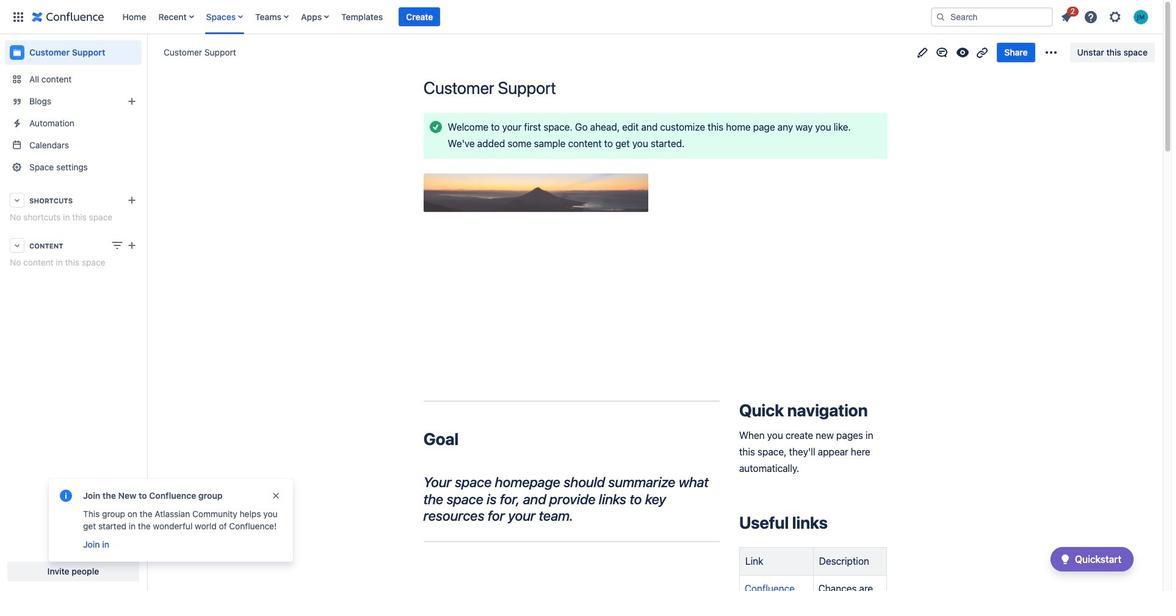 Task type: vqa. For each thing, say whether or not it's contained in the screenshot.
'Time Tracking Report'
no



Task type: locate. For each thing, give the bounding box(es) containing it.
settings icon image
[[1108, 9, 1123, 24]]

1 horizontal spatial list
[[1056, 5, 1156, 28]]

your profile and preferences image
[[1134, 9, 1149, 24]]

banner
[[0, 0, 1163, 34]]

None search field
[[931, 7, 1053, 27]]

info image
[[59, 489, 73, 503]]

list item inside global element
[[399, 7, 441, 27]]

space element
[[0, 34, 147, 591]]

0 horizontal spatial list item
[[399, 7, 441, 27]]

collapse sidebar image
[[133, 40, 160, 65]]

list item
[[1056, 5, 1079, 27], [399, 7, 441, 27]]

Search field
[[931, 7, 1053, 27]]

1 horizontal spatial list item
[[1056, 5, 1079, 27]]

help icon image
[[1084, 9, 1099, 24]]

list
[[116, 0, 929, 34], [1056, 5, 1156, 28]]

check image
[[1058, 552, 1073, 567]]

confluence image
[[32, 9, 104, 24], [32, 9, 104, 24]]

dismiss image
[[271, 491, 281, 501]]

add shortcut image
[[125, 193, 139, 208]]



Task type: describe. For each thing, give the bounding box(es) containing it.
0 horizontal spatial list
[[116, 0, 929, 34]]

create a page image
[[125, 238, 139, 253]]

stop watching image
[[956, 45, 971, 60]]

global element
[[7, 0, 929, 34]]

edit this page image
[[916, 45, 930, 60]]

peak.jpeg image
[[424, 173, 648, 212]]

copy image
[[458, 432, 472, 447]]

panel success image
[[428, 120, 443, 135]]

notification icon image
[[1060, 9, 1074, 24]]

appswitcher icon image
[[11, 9, 26, 24]]

change view image
[[110, 238, 125, 253]]

create a blog image
[[125, 94, 139, 109]]

search image
[[936, 12, 946, 22]]

copy link image
[[976, 45, 990, 60]]

more actions image
[[1044, 45, 1059, 60]]



